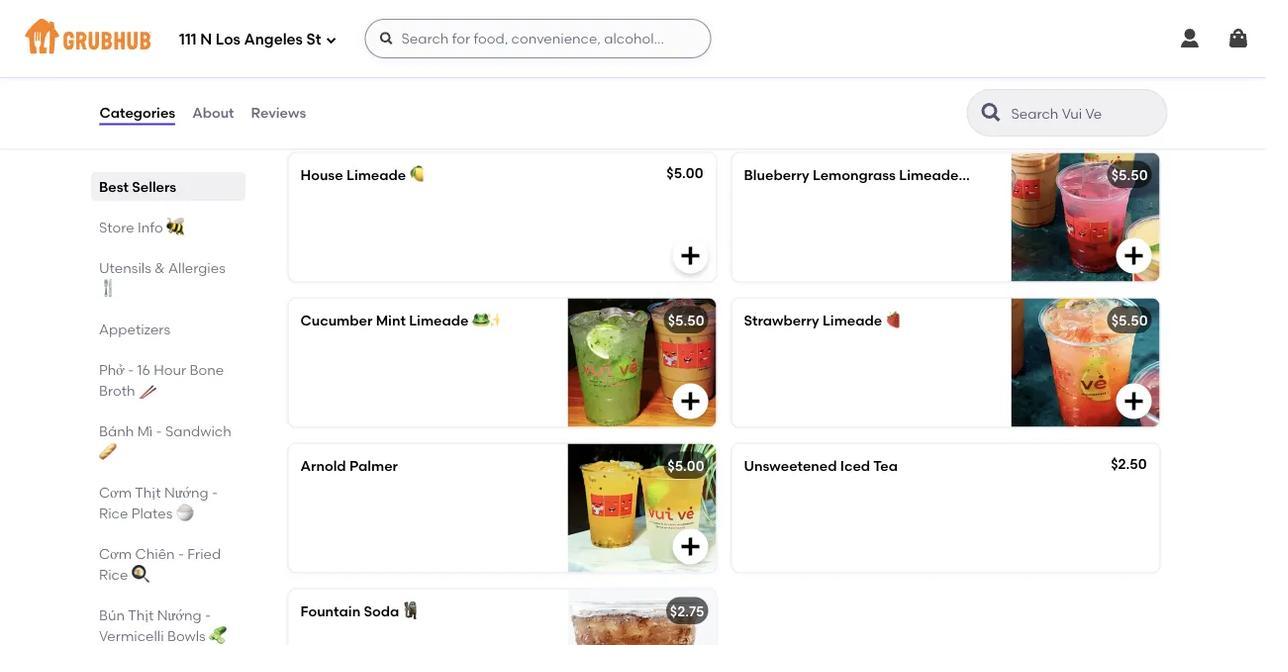 Task type: describe. For each thing, give the bounding box(es) containing it.
st
[[307, 31, 321, 49]]

limeade left '💙'
[[900, 166, 959, 183]]

lemongrass
[[813, 166, 896, 183]]

arnold
[[301, 458, 346, 474]]

& inside utensils & allergies 🍴
[[154, 260, 165, 276]]

plates
[[131, 505, 172, 522]]

sweet,
[[744, 49, 789, 66]]

juice
[[430, 21, 468, 38]]

🍓
[[886, 312, 900, 329]]

limeade left "🍋"
[[347, 166, 406, 183]]

- inside "cơm thịt nướng - rice plates 🍚"
[[212, 484, 217, 501]]

fried
[[187, 546, 221, 563]]

categories button
[[99, 77, 176, 149]]

house limeade 🍋
[[301, 166, 423, 183]]

Search Vui Ve search field
[[1010, 104, 1161, 123]]

rice for cơm chiên - fried rice 🍳
[[99, 567, 128, 583]]

bánh mì - sandwich 🥖 tab
[[99, 421, 237, 463]]

bún thịt nướng - vermicelli bowls 🥒
[[99, 607, 222, 645]]

🥢
[[138, 382, 152, 399]]

svg image for house limeade 🍋
[[679, 244, 703, 268]]

los
[[216, 31, 241, 49]]

$2.75
[[670, 603, 705, 620]]

utensils
[[99, 260, 151, 276]]

chiên
[[135, 546, 174, 563]]

🍴
[[99, 280, 112, 297]]

🧌
[[403, 603, 417, 620]]

cơm thịt nướng - rice plates 🍚 tab
[[99, 482, 237, 524]]

utensils & allergies 🍴
[[99, 260, 225, 297]]

cucumber mint limeade 🐸✨
[[301, 312, 500, 329]]

bánh mì - sandwich 🥖
[[99, 423, 231, 461]]

sweet, sour & tang, it's a vietnamese classic! 😝
[[744, 49, 991, 86]]

about button
[[191, 77, 235, 149]]

phở - 16 hour bone broth 🥢
[[99, 362, 223, 399]]

bún
[[99, 607, 124, 624]]

angeles
[[244, 31, 303, 49]]

strawberry
[[744, 312, 820, 329]]

broth
[[99, 382, 135, 399]]

$5.00 for arnold palmer image
[[668, 458, 705, 474]]

strawberry limeade 🍓
[[744, 312, 900, 329]]

bún thịt nướng - vermicelli bowls 🥒 tab
[[99, 605, 237, 646]]

cơm for cơm thịt nướng - rice plates 🍚
[[99, 484, 131, 501]]

reviews
[[251, 104, 306, 121]]

classic!
[[744, 69, 793, 86]]

bánh
[[99, 423, 134, 440]]

vietnamese
[[911, 49, 991, 66]]

best
[[99, 178, 128, 195]]

cucumber
[[301, 312, 373, 329]]

1 vertical spatial $5.00
[[667, 164, 704, 181]]

$2.50
[[1111, 456, 1148, 472]]

111 n los angeles st
[[179, 31, 321, 49]]

cucumber mint limeade 🐸✨ image
[[568, 299, 717, 427]]

unsweetened iced tea
[[744, 458, 898, 474]]

fresh
[[301, 21, 337, 38]]

& inside the 'sweet, sour & tang, it's a vietnamese classic! 😝'
[[824, 49, 835, 66]]

- inside 'cơm chiên - fried rice 🍳'
[[178, 546, 184, 563]]

n
[[200, 31, 212, 49]]

house
[[301, 166, 343, 183]]

blueberry lemongrass limeade 💙
[[744, 166, 976, 183]]

$5.00 for fresh passion fruit juice image
[[668, 21, 705, 38]]

svg image for blueberry lemongrass limeade 💙
[[1123, 244, 1147, 268]]

💙
[[963, 166, 976, 183]]

limeade left 🐸✨
[[409, 312, 469, 329]]

- inside the bún thịt nướng - vermicelli bowls 🥒
[[204, 607, 210, 624]]

mint
[[376, 312, 406, 329]]

cơm thịt nướng - rice plates 🍚
[[99, 484, 217, 522]]

111
[[179, 31, 197, 49]]

sellers
[[132, 178, 176, 195]]

sweet, sour & tang, it's a vietnamese classic! 😝 button
[[732, 7, 1160, 136]]

svg image for arnold palmer
[[679, 535, 703, 559]]



Task type: vqa. For each thing, say whether or not it's contained in the screenshot.
UTENSILS
yes



Task type: locate. For each thing, give the bounding box(es) containing it.
passion
[[341, 21, 393, 38]]

1 horizontal spatial &
[[824, 49, 835, 66]]

vermicelli
[[99, 628, 164, 645]]

1 vertical spatial nướng
[[157, 607, 201, 624]]

appetizers tab
[[99, 319, 237, 340]]

thịt
[[135, 484, 160, 501], [127, 607, 153, 624]]

1 vertical spatial thịt
[[127, 607, 153, 624]]

🍋
[[410, 166, 423, 183]]

a
[[899, 49, 908, 66]]

cơm chiên - fried rice 🍳
[[99, 546, 221, 583]]

about
[[192, 104, 234, 121]]

bone
[[189, 362, 223, 378]]

$5.00
[[668, 21, 705, 38], [667, 164, 704, 181], [668, 458, 705, 474]]

best sellers tab
[[99, 176, 237, 197]]

$5.50 for strawberry limeade 🍓
[[1112, 312, 1148, 329]]

rice left plates
[[99, 505, 128, 522]]

🐸✨
[[472, 312, 500, 329]]

thịt for bún
[[127, 607, 153, 624]]

main navigation navigation
[[0, 0, 1267, 77]]

2 cơm from the top
[[99, 546, 131, 563]]

svg image
[[1227, 27, 1251, 51], [379, 31, 395, 47], [325, 34, 337, 46], [679, 390, 703, 414], [1123, 390, 1147, 414]]

0 vertical spatial rice
[[99, 505, 128, 522]]

0 vertical spatial $5.00
[[668, 21, 705, 38]]

fountain
[[301, 603, 361, 620]]

hour
[[153, 362, 186, 378]]

nướng up bowls
[[157, 607, 201, 624]]

svg image inside main navigation navigation
[[1179, 27, 1202, 51]]

sandwich
[[165, 423, 231, 440]]

😝
[[797, 69, 811, 86]]

fountain soda 🧌
[[301, 603, 417, 620]]

&
[[824, 49, 835, 66], [154, 260, 165, 276]]

- left fried
[[178, 546, 184, 563]]

rice for cơm thịt nướng - rice plates 🍚
[[99, 505, 128, 522]]

arnold palmer
[[301, 458, 398, 474]]

thịt inside "cơm thịt nướng - rice plates 🍚"
[[135, 484, 160, 501]]

$5.50 for blueberry lemongrass limeade 💙
[[1112, 166, 1148, 183]]

- up fried
[[212, 484, 217, 501]]

rice left 🍳
[[99, 567, 128, 583]]

& right sour
[[824, 49, 835, 66]]

cơm down 🥖
[[99, 484, 131, 501]]

🥒
[[209, 628, 222, 645]]

cơm inside 'cơm chiên - fried rice 🍳'
[[99, 546, 131, 563]]

1 rice from the top
[[99, 505, 128, 522]]

cơm
[[99, 484, 131, 501], [99, 546, 131, 563]]

search icon image
[[980, 101, 1004, 125]]

$5.50
[[1112, 166, 1148, 183], [668, 312, 705, 329], [1112, 312, 1148, 329]]

best sellers
[[99, 178, 176, 195]]

fountain soda 🧌 image
[[568, 590, 717, 646]]

rice inside 'cơm chiên - fried rice 🍳'
[[99, 567, 128, 583]]

iced
[[841, 458, 871, 474]]

utensils & allergies 🍴 tab
[[99, 258, 237, 299]]

info
[[137, 219, 163, 236]]

phở - 16 hour bone broth 🥢 tab
[[99, 360, 237, 401]]

reviews button
[[250, 77, 307, 149]]

1 vertical spatial rice
[[99, 567, 128, 583]]

0 vertical spatial thịt
[[135, 484, 160, 501]]

strawberry limeade 🍓 image
[[1012, 299, 1160, 427]]

1 vertical spatial cơm
[[99, 546, 131, 563]]

fresh passion fruit juice image
[[568, 7, 717, 136]]

store info 🐝
[[99, 219, 180, 236]]

store info 🐝 tab
[[99, 217, 237, 238]]

1 vertical spatial &
[[154, 260, 165, 276]]

Search for food, convenience, alcohol... search field
[[365, 19, 712, 58]]

soda
[[364, 603, 399, 620]]

- right mì
[[156, 423, 162, 440]]

0 vertical spatial &
[[824, 49, 835, 66]]

thịt inside the bún thịt nướng - vermicelli bowls 🥒
[[127, 607, 153, 624]]

tang,
[[838, 49, 874, 66]]

mì
[[137, 423, 152, 440]]

vietnamese salted plum limeade 🏖 image
[[1012, 7, 1160, 136]]

0 vertical spatial nướng
[[164, 484, 208, 501]]

cơm inside "cơm thịt nướng - rice plates 🍚"
[[99, 484, 131, 501]]

1 cơm from the top
[[99, 484, 131, 501]]

arnold palmer image
[[568, 444, 717, 573]]

0 vertical spatial cơm
[[99, 484, 131, 501]]

palmer
[[350, 458, 398, 474]]

store
[[99, 219, 134, 236]]

nướng
[[164, 484, 208, 501], [157, 607, 201, 624]]

fruit
[[396, 21, 427, 38]]

unsweetened
[[744, 458, 837, 474]]

2 vertical spatial $5.00
[[668, 458, 705, 474]]

phở
[[99, 362, 124, 378]]

thịt up vermicelli
[[127, 607, 153, 624]]

- inside bánh mì - sandwich 🥖
[[156, 423, 162, 440]]

0 horizontal spatial &
[[154, 260, 165, 276]]

rice inside "cơm thịt nướng - rice plates 🍚"
[[99, 505, 128, 522]]

blueberry
[[744, 166, 810, 183]]

cơm chiên - fried rice 🍳 tab
[[99, 544, 237, 585]]

thịt for cơm
[[135, 484, 160, 501]]

bowls
[[167, 628, 205, 645]]

appetizers
[[99, 321, 170, 338]]

nướng inside "cơm thịt nướng - rice plates 🍚"
[[164, 484, 208, 501]]

🐝
[[166, 219, 180, 236]]

nướng for bowls
[[157, 607, 201, 624]]

🍳
[[131, 567, 145, 583]]

fresh passion fruit juice
[[301, 21, 468, 38]]

thịt up plates
[[135, 484, 160, 501]]

nướng for plates
[[164, 484, 208, 501]]

limeade
[[347, 166, 406, 183], [900, 166, 959, 183], [409, 312, 469, 329], [823, 312, 883, 329]]

svg image
[[1179, 27, 1202, 51], [679, 244, 703, 268], [1123, 244, 1147, 268], [679, 535, 703, 559]]

- left 16
[[127, 362, 133, 378]]

allergies
[[168, 260, 225, 276]]

categories
[[100, 104, 175, 121]]

-
[[127, 362, 133, 378], [156, 423, 162, 440], [212, 484, 217, 501], [178, 546, 184, 563], [204, 607, 210, 624]]

16
[[137, 362, 150, 378]]

- up 🥒
[[204, 607, 210, 624]]

nướng up '🍚'
[[164, 484, 208, 501]]

rice
[[99, 505, 128, 522], [99, 567, 128, 583]]

it's
[[877, 49, 895, 66]]

nướng inside the bún thịt nướng - vermicelli bowls 🥒
[[157, 607, 201, 624]]

🥖
[[99, 444, 112, 461]]

tea
[[874, 458, 898, 474]]

2 rice from the top
[[99, 567, 128, 583]]

cơm for cơm chiên - fried rice 🍳
[[99, 546, 131, 563]]

blueberry lemongrass limeade 💙 image
[[1012, 153, 1160, 282]]

cơm up 🍳
[[99, 546, 131, 563]]

limeade left the 🍓
[[823, 312, 883, 329]]

🍚
[[175, 505, 189, 522]]

sour
[[792, 49, 821, 66]]

- inside phở - 16 hour bone broth 🥢
[[127, 362, 133, 378]]

& right utensils
[[154, 260, 165, 276]]



